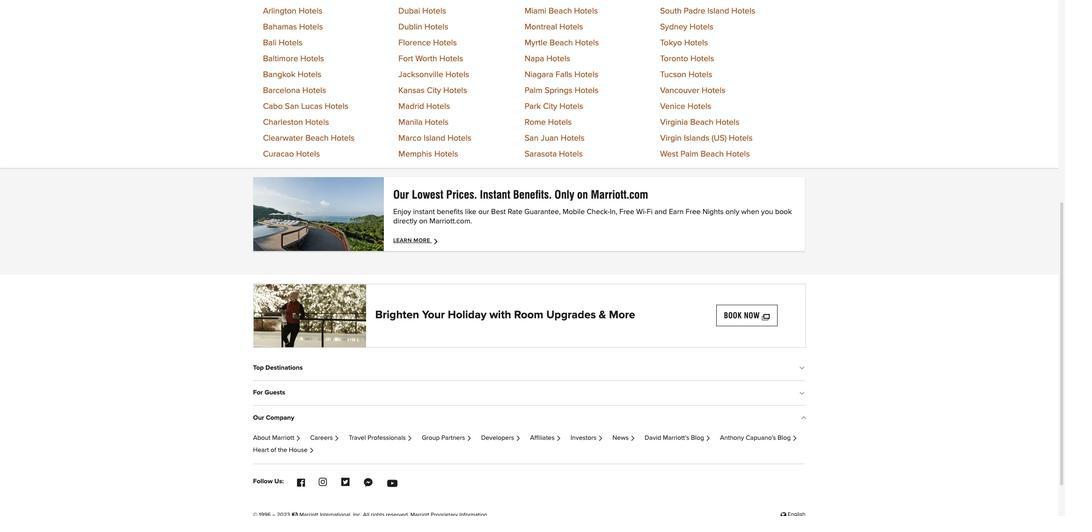 Task type: vqa. For each thing, say whether or not it's contained in the screenshot.


Task type: describe. For each thing, give the bounding box(es) containing it.
our
[[478, 208, 489, 216]]

for guests
[[253, 390, 285, 397]]

toronto hotels
[[660, 55, 714, 63]]

bahamas hotels
[[263, 23, 323, 31]]

marriott.com.
[[430, 218, 472, 225]]

benefits
[[437, 208, 463, 216]]

globe image
[[781, 513, 786, 517]]

our lowest prices.  instant benefits.  only on marriott.com
[[393, 188, 648, 202]]

(us)
[[712, 134, 727, 143]]

clearwater
[[263, 134, 303, 143]]

napa hotels link
[[525, 55, 570, 63]]

about
[[253, 435, 270, 442]]

upgrades
[[546, 310, 596, 321]]

rome hotels link
[[525, 118, 572, 127]]

only
[[726, 208, 740, 216]]

west palm beach hotels link
[[660, 150, 750, 159]]

mi globe image
[[292, 511, 298, 517]]

with
[[490, 310, 511, 321]]

barcelona hotels
[[263, 86, 326, 95]]

opens in a new browser window. image
[[762, 312, 770, 321]]

marriott's
[[663, 435, 690, 442]]

memphis hotels link
[[399, 150, 458, 159]]

anthony
[[720, 435, 744, 442]]

fort worth hotels link
[[399, 55, 463, 63]]

arrow right image for travel professionals
[[407, 437, 412, 441]]

san juan hotels link
[[525, 134, 585, 143]]

about marriott
[[253, 435, 294, 442]]

you
[[761, 208, 773, 216]]

investors link
[[571, 435, 603, 442]]

professionals
[[368, 435, 406, 442]]

for guests link
[[253, 383, 805, 404]]

developers link
[[481, 435, 521, 442]]

0 horizontal spatial more
[[414, 238, 430, 244]]

careers
[[310, 435, 333, 442]]

west palm beach hotels
[[660, 150, 750, 159]]

travel professionals link
[[349, 435, 412, 442]]

kansas
[[399, 86, 425, 95]]

group partners link
[[422, 435, 472, 442]]

cabo san lucas hotels link
[[263, 102, 349, 111]]

marco island hotels
[[399, 134, 472, 143]]

arrow right image for investors
[[598, 437, 603, 441]]

arrow up image
[[801, 416, 805, 424]]

follow us:
[[253, 479, 284, 485]]

top
[[253, 365, 264, 372]]

book now link
[[716, 305, 778, 327]]

tucson hotels link
[[660, 71, 713, 79]]

tokyo hotels link
[[660, 39, 708, 47]]

fort
[[399, 55, 413, 63]]

arrow right image for david marriott's blog
[[706, 437, 711, 441]]

blog for david marriott's blog
[[691, 435, 704, 442]]

1 free from the left
[[619, 208, 634, 216]]

florence hotels
[[399, 39, 457, 47]]

niagara falls hotels link
[[525, 71, 598, 79]]

san juan hotels
[[525, 134, 585, 143]]

clearwater beach hotels
[[263, 134, 355, 143]]

heart of the house
[[253, 448, 308, 454]]

instant
[[480, 188, 510, 202]]

arrow right image for group partners
[[467, 437, 472, 441]]

montreal hotels
[[525, 23, 583, 31]]

brighten
[[375, 310, 419, 321]]

top destinations
[[253, 365, 303, 372]]

book now
[[724, 312, 760, 321]]

memphis
[[399, 150, 432, 159]]

beach for virginia
[[690, 118, 714, 127]]

only
[[555, 188, 574, 202]]

and
[[655, 208, 667, 216]]

lucas
[[301, 102, 323, 111]]

0 horizontal spatial san
[[285, 102, 299, 111]]

0 vertical spatial island
[[708, 7, 729, 15]]

of
[[271, 448, 276, 454]]

madrid hotels link
[[399, 102, 450, 111]]

dubai hotels link
[[399, 7, 446, 15]]

woman with ice skates sipping hot cocoa looking at lights on ice rink image
[[254, 285, 366, 348]]

beach for myrtle
[[550, 39, 573, 47]]

arrow right image for about marriott
[[296, 437, 301, 441]]

arrow right image for heart of the house
[[309, 449, 314, 454]]

dublin
[[399, 23, 422, 31]]

west
[[660, 150, 678, 159]]

capuano's
[[746, 435, 776, 442]]

group
[[422, 435, 440, 442]]

arrow right image for anthony capuano's blog
[[792, 437, 797, 441]]

follow
[[253, 479, 273, 485]]

miami beach hotels
[[525, 7, 598, 15]]

south padre island hotels link
[[660, 7, 755, 15]]

virgin islands (us) hotels link
[[660, 134, 753, 143]]

falls
[[556, 71, 572, 79]]

1 horizontal spatial more
[[609, 310, 635, 321]]

park
[[525, 102, 541, 111]]

learn more link
[[393, 238, 441, 245]]

holiday
[[448, 310, 487, 321]]

niagara falls hotels
[[525, 71, 598, 79]]

our company
[[253, 415, 294, 422]]

sydney hotels
[[660, 23, 714, 31]]

affiliates link
[[530, 435, 561, 442]]

arrow down image
[[801, 391, 805, 399]]

your
[[422, 310, 445, 321]]

when
[[741, 208, 759, 216]]

fort worth hotels
[[399, 55, 463, 63]]

miami beach hotels link
[[525, 7, 598, 15]]



Task type: locate. For each thing, give the bounding box(es) containing it.
arrow right image inside news link
[[630, 437, 635, 441]]

partners
[[442, 435, 465, 442]]

curacao
[[263, 150, 294, 159]]

bangkok hotels link
[[263, 71, 322, 79]]

sydney hotels link
[[660, 23, 714, 31]]

on
[[577, 188, 588, 202], [419, 218, 428, 225]]

5 arrow right image from the left
[[706, 437, 711, 441]]

arrow right image right learn more
[[433, 238, 441, 245]]

prices.
[[446, 188, 477, 202]]

arrow right image right careers
[[334, 437, 339, 441]]

the
[[278, 448, 287, 454]]

arrow right image inside david marriott's blog link
[[706, 437, 711, 441]]

free
[[619, 208, 634, 216], [686, 208, 701, 216]]

city down "jacksonville hotels" link
[[427, 86, 441, 95]]

4 arrow right image from the left
[[598, 437, 603, 441]]

beach down "virgin islands (us) hotels" link
[[701, 150, 724, 159]]

0 horizontal spatial on
[[419, 218, 428, 225]]

clearwater beach hotels link
[[263, 134, 355, 143]]

curacao hotels link
[[263, 150, 320, 159]]

heart
[[253, 448, 269, 454]]

arrow right image for developers
[[516, 437, 521, 441]]

sarasota hotels
[[525, 150, 583, 159]]

beach up virgin islands (us) hotels
[[690, 118, 714, 127]]

1 horizontal spatial blog
[[778, 435, 791, 442]]

on right only
[[577, 188, 588, 202]]

like
[[465, 208, 477, 216]]

arrow right image for careers
[[334, 437, 339, 441]]

david marriott's blog link
[[645, 435, 711, 442]]

travel
[[349, 435, 366, 442]]

1 vertical spatial more
[[609, 310, 635, 321]]

barcelona hotels link
[[263, 86, 326, 95]]

sarasota hotels link
[[525, 150, 583, 159]]

news link
[[613, 435, 635, 442]]

beach down montreal hotels
[[550, 39, 573, 47]]

montreal hotels link
[[525, 23, 583, 31]]

arrow right image
[[296, 437, 301, 441], [467, 437, 472, 441], [556, 437, 561, 441], [598, 437, 603, 441], [706, 437, 711, 441]]

island right padre
[[708, 7, 729, 15]]

beach up montreal hotels
[[549, 7, 572, 15]]

arrow right image right partners
[[467, 437, 472, 441]]

dubai hotels
[[399, 7, 446, 15]]

tokyo
[[660, 39, 682, 47]]

1 horizontal spatial palm
[[681, 150, 699, 159]]

more right &
[[609, 310, 635, 321]]

bahamas hotels link
[[263, 23, 323, 31]]

nights
[[703, 208, 724, 216]]

our inside 'link'
[[253, 415, 264, 422]]

1 horizontal spatial free
[[686, 208, 701, 216]]

arrow right image inside developers link
[[516, 437, 521, 441]]

arrow right image right "house"
[[309, 449, 314, 454]]

arrow right image inside anthony capuano's blog link
[[792, 437, 797, 441]]

virginia beach hotels
[[660, 118, 740, 127]]

beach for miami
[[549, 7, 572, 15]]

1 vertical spatial san
[[525, 134, 539, 143]]

book
[[775, 208, 792, 216]]

guests
[[265, 390, 285, 397]]

0 vertical spatial san
[[285, 102, 299, 111]]

0 horizontal spatial island
[[424, 134, 445, 143]]

blog right marriott's
[[691, 435, 704, 442]]

1 vertical spatial on
[[419, 218, 428, 225]]

for
[[253, 390, 263, 397]]

1 vertical spatial palm
[[681, 150, 699, 159]]

0 vertical spatial more
[[414, 238, 430, 244]]

myrtle beach hotels link
[[525, 39, 599, 47]]

arrow right image right the affiliates
[[556, 437, 561, 441]]

on down instant
[[419, 218, 428, 225]]

0 horizontal spatial our
[[253, 415, 264, 422]]

beach down charleston hotels link
[[305, 134, 329, 143]]

vancouver
[[660, 86, 700, 95]]

bahamas
[[263, 23, 297, 31]]

city for kansas
[[427, 86, 441, 95]]

city for park
[[543, 102, 557, 111]]

jacksonville hotels
[[399, 71, 469, 79]]

florence
[[399, 39, 431, 47]]

memphis hotels
[[399, 150, 458, 159]]

2 arrow right image from the left
[[467, 437, 472, 441]]

palm down the islands in the right of the page
[[681, 150, 699, 159]]

arrow down image
[[801, 366, 805, 373]]

0 vertical spatial city
[[427, 86, 441, 95]]

0 horizontal spatial blog
[[691, 435, 704, 442]]

free right the earn
[[686, 208, 701, 216]]

arrow right image for news
[[630, 437, 635, 441]]

arrow right image inside group partners 'link'
[[467, 437, 472, 441]]

3 arrow right image from the left
[[556, 437, 561, 441]]

arrow right image inside "investors" "link"
[[598, 437, 603, 441]]

venice hotels
[[660, 102, 711, 111]]

1 horizontal spatial city
[[543, 102, 557, 111]]

san down rome
[[525, 134, 539, 143]]

investors
[[571, 435, 597, 442]]

1 vertical spatial city
[[543, 102, 557, 111]]

1 horizontal spatial on
[[577, 188, 588, 202]]

island up memphis hotels
[[424, 134, 445, 143]]

springs
[[545, 86, 573, 95]]

learn more
[[393, 238, 432, 244]]

bali hotels
[[263, 39, 303, 47]]

more right the learn
[[414, 238, 430, 244]]

0 vertical spatial palm
[[525, 86, 543, 95]]

developers
[[481, 435, 514, 442]]

learn
[[393, 238, 412, 244]]

beach for clearwater
[[305, 134, 329, 143]]

padre
[[684, 7, 706, 15]]

south padre island hotels
[[660, 7, 755, 15]]

1 horizontal spatial island
[[708, 7, 729, 15]]

arrow right image up "house"
[[296, 437, 301, 441]]

arrow right image
[[433, 238, 441, 245], [334, 437, 339, 441], [407, 437, 412, 441], [516, 437, 521, 441], [630, 437, 635, 441], [792, 437, 797, 441], [309, 449, 314, 454]]

0 vertical spatial our
[[393, 188, 409, 202]]

arrow right image right developers at the left of page
[[516, 437, 521, 441]]

2 blog from the left
[[778, 435, 791, 442]]

kansas city hotels link
[[399, 86, 467, 95]]

best
[[491, 208, 506, 216]]

arrow right image right news
[[630, 437, 635, 441]]

palm springs hotels
[[525, 86, 599, 95]]

1 blog from the left
[[691, 435, 704, 442]]

charleston hotels
[[263, 118, 329, 127]]

heart of the house link
[[253, 448, 314, 454]]

&
[[599, 310, 606, 321]]

vancouver hotels link
[[660, 86, 726, 95]]

anthony capuano's blog
[[720, 435, 791, 442]]

manila hotels
[[399, 118, 449, 127]]

our up enjoy
[[393, 188, 409, 202]]

us:
[[274, 479, 284, 485]]

our for our lowest prices.  instant benefits.  only on marriott.com
[[393, 188, 409, 202]]

arrow right image for affiliates
[[556, 437, 561, 441]]

free right in,
[[619, 208, 634, 216]]

0 horizontal spatial city
[[427, 86, 441, 95]]

jacksonville hotels link
[[399, 71, 469, 79]]

baltimore hotels
[[263, 55, 324, 63]]

arrow right image right investors
[[598, 437, 603, 441]]

arrow right image right capuano's
[[792, 437, 797, 441]]

toronto hotels link
[[660, 55, 714, 63]]

marriott
[[272, 435, 294, 442]]

travel professionals
[[349, 435, 406, 442]]

our for our company
[[253, 415, 264, 422]]

earn
[[669, 208, 684, 216]]

arrow right image inside travel professionals link
[[407, 437, 412, 441]]

bali
[[263, 39, 277, 47]]

david marriott's blog
[[645, 435, 704, 442]]

1 vertical spatial our
[[253, 415, 264, 422]]

palm up park
[[525, 86, 543, 95]]

0 vertical spatial on
[[577, 188, 588, 202]]

florence hotels link
[[399, 39, 457, 47]]

destinations
[[266, 365, 303, 372]]

city
[[427, 86, 441, 95], [543, 102, 557, 111]]

blog for anthony capuano's blog
[[778, 435, 791, 442]]

jacksonville
[[399, 71, 443, 79]]

1 vertical spatial island
[[424, 134, 445, 143]]

san down barcelona hotels
[[285, 102, 299, 111]]

in,
[[610, 208, 618, 216]]

1 horizontal spatial san
[[525, 134, 539, 143]]

mobile
[[563, 208, 585, 216]]

0 horizontal spatial palm
[[525, 86, 543, 95]]

fi
[[647, 208, 653, 216]]

montreal
[[525, 23, 557, 31]]

city up "rome hotels" link
[[543, 102, 557, 111]]

arrow right image inside affiliates 'link'
[[556, 437, 561, 441]]

our up about
[[253, 415, 264, 422]]

arrow right image inside heart of the house 'link'
[[309, 449, 314, 454]]

charleston hotels link
[[263, 118, 329, 127]]

0 horizontal spatial free
[[619, 208, 634, 216]]

toronto
[[660, 55, 688, 63]]

arrow right image left anthony
[[706, 437, 711, 441]]

arrow right image inside about marriott link
[[296, 437, 301, 441]]

house
[[289, 448, 308, 454]]

on inside enjoy instant benefits like our best rate guarantee, mobile check-in, free wi-fi and earn free nights only when you book directly on marriott.com.
[[419, 218, 428, 225]]

kansas city hotels
[[399, 86, 467, 95]]

about marriott link
[[253, 435, 301, 442]]

1 horizontal spatial our
[[393, 188, 409, 202]]

arrow right image left group
[[407, 437, 412, 441]]

book direct image
[[253, 177, 384, 251]]

arrow right image for learn more
[[433, 238, 441, 245]]

islands
[[684, 134, 710, 143]]

rome
[[525, 118, 546, 127]]

virginia beach hotels link
[[660, 118, 740, 127]]

2 free from the left
[[686, 208, 701, 216]]

1 arrow right image from the left
[[296, 437, 301, 441]]

arrow right image inside "careers" link
[[334, 437, 339, 441]]

benefits.
[[513, 188, 552, 202]]

blog right capuano's
[[778, 435, 791, 442]]



